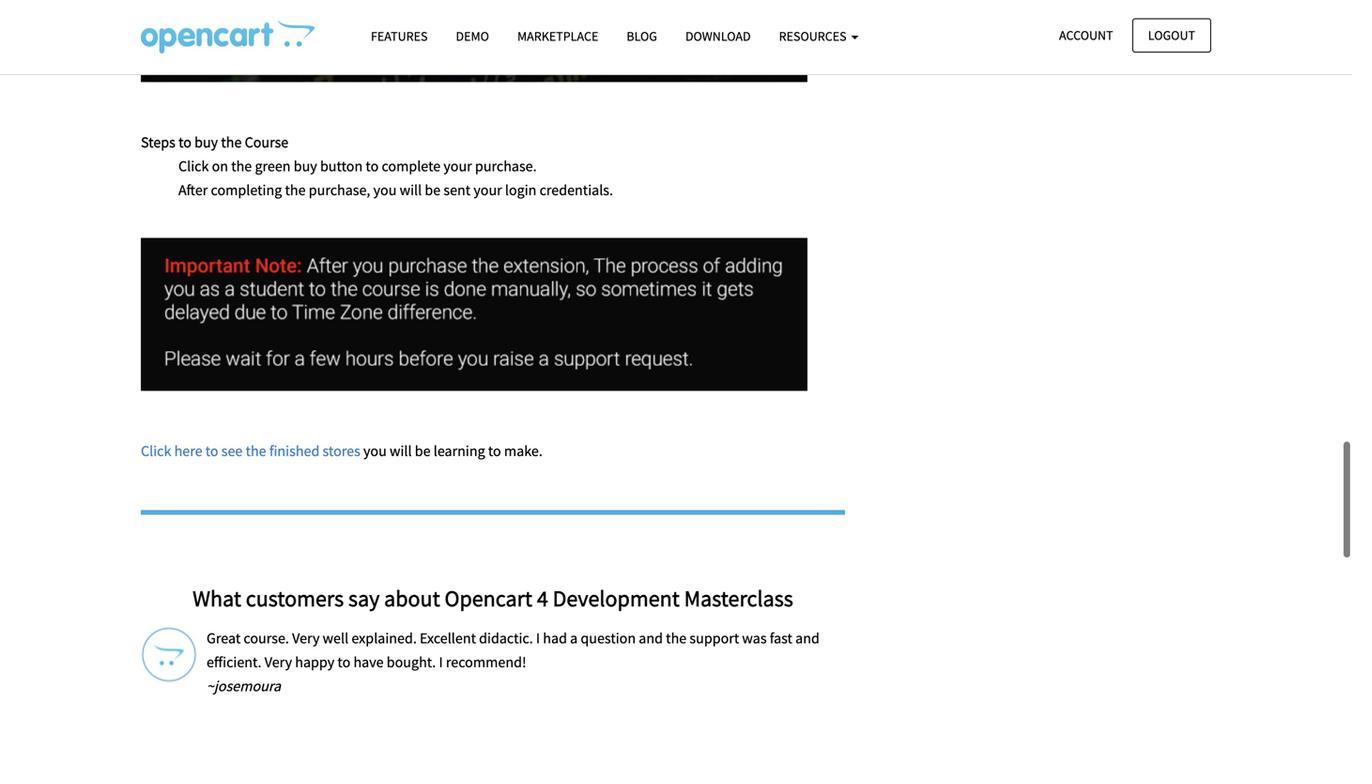 Task type: describe. For each thing, give the bounding box(es) containing it.
be inside steps to buy the course click on the green buy button to complete your purchase. after completing the purchase, you will be sent your login credentials.
[[425, 181, 441, 200]]

features
[[371, 28, 428, 45]]

0 horizontal spatial your
[[444, 157, 472, 176]]

finished
[[269, 442, 320, 461]]

opencart
[[445, 585, 533, 613]]

fast
[[770, 629, 793, 648]]

1 horizontal spatial your
[[474, 181, 502, 200]]

explained.
[[352, 629, 417, 648]]

1 vertical spatial buy
[[294, 157, 317, 176]]

1 and from the left
[[639, 629, 663, 648]]

logout
[[1149, 27, 1196, 44]]

the inside "great course. very well explained. excellent didactic. i had a question and the support was fast and efficient. very happy to have bought. i recommend! ~josemoura"
[[666, 629, 687, 648]]

to left see
[[205, 442, 219, 461]]

marketplace
[[518, 28, 599, 45]]

demo link
[[442, 20, 504, 53]]

resources link
[[765, 20, 873, 53]]

masterclass
[[685, 585, 794, 613]]

to left make.
[[488, 442, 501, 461]]

here
[[174, 442, 202, 461]]

happy
[[295, 653, 335, 672]]

account link
[[1044, 18, 1130, 53]]

the down green
[[285, 181, 306, 200]]

resources
[[779, 28, 850, 45]]

click here to see the finished stores link
[[141, 442, 361, 461]]

account
[[1060, 27, 1114, 44]]

see
[[222, 442, 243, 461]]

say
[[349, 585, 380, 613]]

demo
[[456, 28, 489, 45]]

0 horizontal spatial buy
[[195, 133, 218, 152]]

click inside steps to buy the course click on the green buy button to complete your purchase. after completing the purchase, you will be sent your login credentials.
[[178, 157, 209, 176]]

opencart - opencart 4 development masterclass image
[[141, 20, 315, 54]]

blog
[[627, 28, 658, 45]]

efficient.
[[207, 653, 262, 672]]

question
[[581, 629, 636, 648]]

1 vertical spatial i
[[439, 653, 443, 672]]

download link
[[672, 20, 765, 53]]

1 vertical spatial be
[[415, 442, 431, 461]]

steps
[[141, 133, 176, 152]]

course.
[[244, 629, 289, 648]]

have
[[354, 653, 384, 672]]

steps to buy the course click on the green buy button to complete your purchase. after completing the purchase, you will be sent your login credentials.
[[141, 133, 613, 200]]

green
[[255, 157, 291, 176]]

credentials.
[[540, 181, 613, 200]]

2 and from the left
[[796, 629, 820, 648]]

purchase,
[[309, 181, 371, 200]]

blog link
[[613, 20, 672, 53]]

great course. very well explained. excellent didactic. i had a question and the support was fast and efficient. very happy to have bought. i recommend! ~josemoura
[[207, 629, 820, 696]]

customers
[[246, 585, 344, 613]]

login
[[505, 181, 537, 200]]



Task type: locate. For each thing, give the bounding box(es) containing it.
you inside steps to buy the course click on the green buy button to complete your purchase. after completing the purchase, you will be sent your login credentials.
[[374, 181, 397, 200]]

i down excellent
[[439, 653, 443, 672]]

sent
[[444, 181, 471, 200]]

0 vertical spatial be
[[425, 181, 441, 200]]

and right fast
[[796, 629, 820, 648]]

well
[[323, 629, 349, 648]]

1 vertical spatial click
[[141, 442, 171, 461]]

had
[[543, 629, 567, 648]]

i
[[536, 629, 540, 648], [439, 653, 443, 672]]

you
[[374, 181, 397, 200], [364, 442, 387, 461]]

to
[[179, 133, 192, 152], [366, 157, 379, 176], [205, 442, 219, 461], [488, 442, 501, 461], [338, 653, 351, 672]]

1 vertical spatial your
[[474, 181, 502, 200]]

completing
[[211, 181, 282, 200]]

very
[[292, 629, 320, 648], [265, 653, 292, 672]]

what
[[193, 585, 241, 613]]

marketplace link
[[504, 20, 613, 53]]

0 vertical spatial buy
[[195, 133, 218, 152]]

very up the happy
[[292, 629, 320, 648]]

your down purchase.
[[474, 181, 502, 200]]

download
[[686, 28, 751, 45]]

after
[[178, 181, 208, 200]]

features link
[[357, 20, 442, 53]]

the left the support
[[666, 629, 687, 648]]

on
[[212, 157, 228, 176]]

0 vertical spatial you
[[374, 181, 397, 200]]

4
[[537, 585, 548, 613]]

1 vertical spatial very
[[265, 653, 292, 672]]

will
[[400, 181, 422, 200], [390, 442, 412, 461]]

a
[[570, 629, 578, 648]]

click here to see the finished stores you will be learning to make.
[[141, 442, 543, 461]]

about
[[384, 585, 440, 613]]

1 vertical spatial will
[[390, 442, 412, 461]]

stores
[[323, 442, 361, 461]]

0 horizontal spatial and
[[639, 629, 663, 648]]

1 horizontal spatial and
[[796, 629, 820, 648]]

the
[[221, 133, 242, 152], [231, 157, 252, 176], [285, 181, 306, 200], [246, 442, 266, 461], [666, 629, 687, 648]]

1 horizontal spatial i
[[536, 629, 540, 648]]

buy
[[195, 133, 218, 152], [294, 157, 317, 176]]

the up on
[[221, 133, 242, 152]]

0 vertical spatial very
[[292, 629, 320, 648]]

0 vertical spatial your
[[444, 157, 472, 176]]

and
[[639, 629, 663, 648], [796, 629, 820, 648]]

recommend!
[[446, 653, 527, 672]]

~josemoura
[[207, 677, 281, 696]]

the right see
[[246, 442, 266, 461]]

will inside steps to buy the course click on the green buy button to complete your purchase. after completing the purchase, you will be sent your login credentials.
[[400, 181, 422, 200]]

learning
[[434, 442, 485, 461]]

support
[[690, 629, 740, 648]]

buy right green
[[294, 157, 317, 176]]

excellent
[[420, 629, 476, 648]]

be left learning
[[415, 442, 431, 461]]

buy up on
[[195, 133, 218, 152]]

click up the after
[[178, 157, 209, 176]]

your
[[444, 157, 472, 176], [474, 181, 502, 200]]

great
[[207, 629, 241, 648]]

to left have
[[338, 653, 351, 672]]

will left learning
[[390, 442, 412, 461]]

button
[[320, 157, 363, 176]]

to inside "great course. very well explained. excellent didactic. i had a question and the support was fast and efficient. very happy to have bought. i recommend! ~josemoura"
[[338, 653, 351, 672]]

will down complete
[[400, 181, 422, 200]]

1 vertical spatial you
[[364, 442, 387, 461]]

you down complete
[[374, 181, 397, 200]]

i left had
[[536, 629, 540, 648]]

0 vertical spatial i
[[536, 629, 540, 648]]

0 horizontal spatial click
[[141, 442, 171, 461]]

click left here
[[141, 442, 171, 461]]

you right the stores
[[364, 442, 387, 461]]

development
[[553, 585, 680, 613]]

to right button
[[366, 157, 379, 176]]

0 horizontal spatial i
[[439, 653, 443, 672]]

was
[[743, 629, 767, 648]]

purchase.
[[475, 157, 537, 176]]

be left sent
[[425, 181, 441, 200]]

very down course.
[[265, 653, 292, 672]]

1 horizontal spatial buy
[[294, 157, 317, 176]]

click
[[178, 157, 209, 176], [141, 442, 171, 461]]

be
[[425, 181, 441, 200], [415, 442, 431, 461]]

and right question
[[639, 629, 663, 648]]

course
[[245, 133, 289, 152]]

logout link
[[1133, 18, 1212, 53]]

1 horizontal spatial click
[[178, 157, 209, 176]]

bought.
[[387, 653, 436, 672]]

what customers say about opencart 4 development masterclass
[[193, 585, 794, 613]]

josemoura image
[[141, 627, 197, 683]]

to right steps
[[179, 133, 192, 152]]

your up sent
[[444, 157, 472, 176]]

the right on
[[231, 157, 252, 176]]

complete
[[382, 157, 441, 176]]

0 vertical spatial click
[[178, 157, 209, 176]]

make.
[[504, 442, 543, 461]]

0 vertical spatial will
[[400, 181, 422, 200]]

didactic.
[[479, 629, 533, 648]]



Task type: vqa. For each thing, say whether or not it's contained in the screenshot.
"Features"
yes



